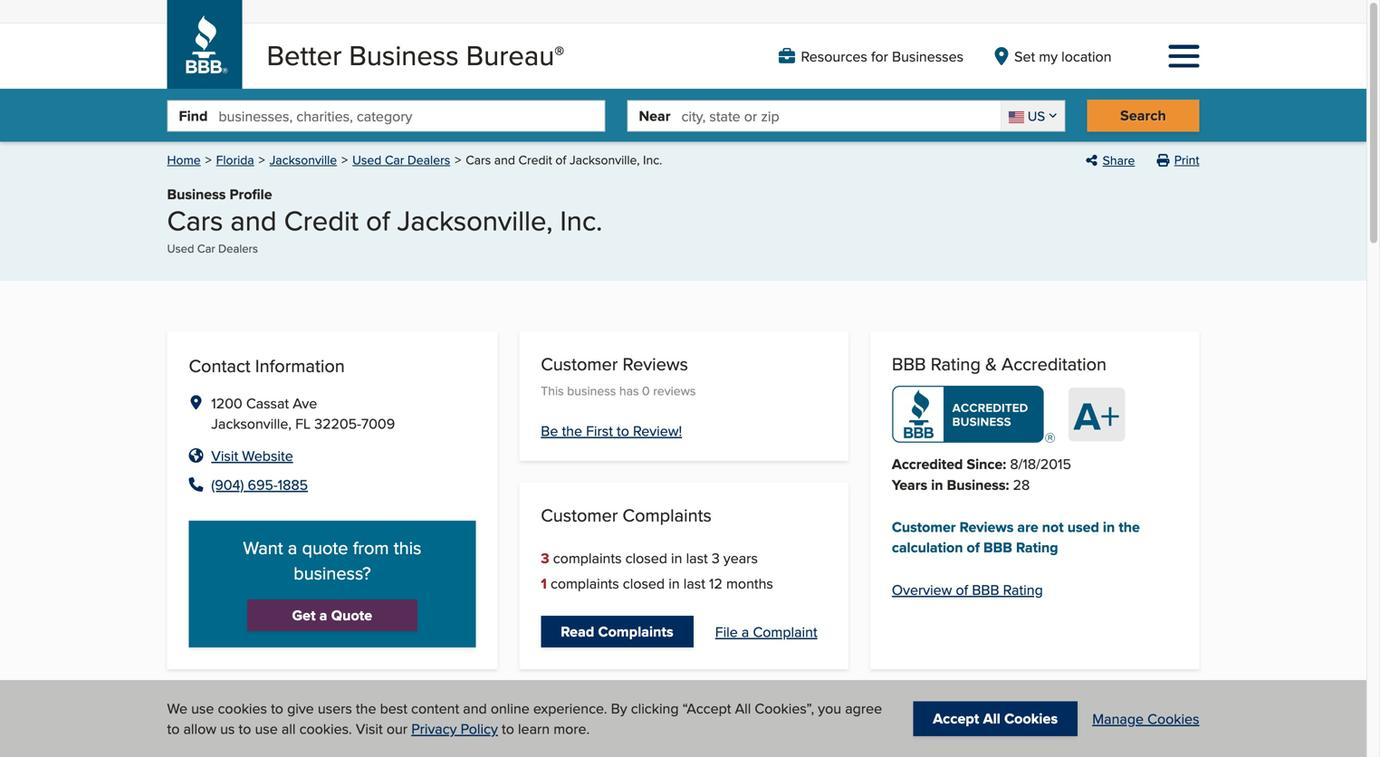 Task type: locate. For each thing, give the bounding box(es) containing it.
get
[[292, 604, 316, 626]]

used down find search box
[[352, 151, 382, 169]]

1 vertical spatial complaints
[[598, 621, 674, 642]]

bbb left are at the right bottom of page
[[984, 536, 1012, 558]]

used inside the business profile cars and credit of jacksonville, inc. used car dealers
[[167, 240, 194, 257]]

business down home link
[[167, 184, 226, 205]]

0 horizontal spatial visit
[[211, 445, 238, 466]]

credit inside the business profile cars and credit of jacksonville, inc. used car dealers
[[284, 200, 359, 240]]

dealers down profile
[[218, 240, 258, 257]]

car inside the business profile cars and credit of jacksonville, inc. used car dealers
[[197, 240, 215, 257]]

visit inside we use cookies to give users the best content and online experience. by clicking "accept all cookies", you agree to allow us to use all cookies. visit our
[[356, 718, 383, 739]]

rating left &
[[931, 351, 981, 377]]

car
[[385, 151, 404, 169], [197, 240, 215, 257]]

1 horizontal spatial inc.
[[643, 151, 662, 169]]

visit left our
[[356, 718, 383, 739]]

for
[[871, 46, 888, 67]]

and inside the business profile cars and credit of jacksonville, inc. used car dealers
[[230, 200, 277, 240]]

last left 12
[[684, 573, 705, 594]]

0 horizontal spatial cookies
[[1004, 708, 1058, 729]]

customer for customer reviews are not used in the calculation of bbb rating
[[892, 516, 956, 537]]

last left years
[[686, 547, 708, 568]]

business up find search box
[[349, 35, 459, 75]]

the right used
[[1119, 516, 1140, 537]]

1 vertical spatial closed
[[623, 573, 665, 594]]

customer reviews are not used in the calculation of bbb rating
[[892, 516, 1140, 558]]

all right "accept
[[735, 698, 751, 719]]

complaints down customer complaints at the bottom of the page
[[553, 547, 622, 568]]

by
[[611, 698, 627, 719]]

jacksonville link
[[270, 151, 337, 169]]

reviews inside customer reviews this business has 0 reviews
[[623, 351, 688, 377]]

business left 28 in the right of the page
[[947, 474, 1006, 495]]

read complaints
[[561, 621, 674, 642]]

cars down home link
[[167, 200, 223, 240]]

dealers down find search box
[[408, 151, 450, 169]]

0 vertical spatial credit
[[519, 151, 552, 169]]

3
[[541, 547, 549, 569], [712, 547, 720, 568]]

in
[[931, 474, 943, 495], [1103, 516, 1115, 537], [671, 547, 682, 568], [669, 573, 680, 594]]

rating down 'customer reviews are not used in the calculation of bbb rating'
[[1003, 579, 1043, 600]]

near
[[639, 105, 671, 126]]

reviews for business
[[623, 351, 688, 377]]

our
[[387, 718, 408, 739]]

rating left used
[[1016, 536, 1058, 558]]

reviews inside 'customer reviews are not used in the calculation of bbb rating'
[[960, 516, 1014, 537]]

florida
[[216, 151, 254, 169]]

3 complaints closed in last 3 years 1 complaints closed in last 12 months
[[541, 547, 773, 594]]

dealers inside the business profile cars and credit of jacksonville, inc. used car dealers
[[218, 240, 258, 257]]

in left 12
[[669, 573, 680, 594]]

0 vertical spatial the
[[562, 420, 582, 441]]

used car dealers
[[352, 151, 450, 169]]

used down home link
[[167, 240, 194, 257]]

used car dealers link
[[352, 151, 450, 169]]

visit website link
[[211, 445, 293, 466]]

Find search field
[[219, 101, 605, 131]]

1 horizontal spatial and
[[463, 698, 487, 719]]

a for want
[[288, 535, 297, 560]]

in right years
[[931, 474, 943, 495]]

1 vertical spatial jacksonville
[[211, 413, 288, 434]]

2 3 from the left
[[712, 547, 720, 568]]

1 horizontal spatial cars
[[466, 151, 491, 169]]

complaints up 3 complaints closed in last 3 years 1 complaints closed in last 12 months
[[623, 502, 712, 528]]

inc. down cars and credit of jacksonville, inc.
[[560, 200, 603, 240]]

bbb down 'customer reviews are not used in the calculation of bbb rating'
[[972, 579, 999, 600]]

0 horizontal spatial 3
[[541, 547, 549, 569]]

used
[[352, 151, 382, 169], [167, 240, 194, 257]]

business?
[[294, 560, 371, 586]]

&
[[985, 351, 997, 377]]

accept
[[933, 708, 979, 729]]

in left years
[[671, 547, 682, 568]]

1 horizontal spatial cookies
[[1148, 708, 1200, 729]]

not
[[1042, 516, 1064, 537]]

1 vertical spatial jacksonville,
[[397, 200, 553, 240]]

0 horizontal spatial and
[[230, 200, 277, 240]]

the right 'be'
[[562, 420, 582, 441]]

complaints right 1
[[551, 573, 619, 594]]

better
[[267, 35, 342, 75]]

online
[[491, 698, 530, 719]]

3 left years
[[712, 547, 720, 568]]

1 vertical spatial complaints
[[551, 573, 619, 594]]

0 vertical spatial jacksonville
[[270, 151, 337, 169]]

1 horizontal spatial all
[[983, 708, 1001, 729]]

accept all cookies button
[[913, 701, 1078, 736]]

want a quote from this business?
[[243, 535, 422, 586]]

florida link
[[216, 151, 254, 169]]

accept all cookies
[[933, 708, 1058, 729]]

allow
[[183, 718, 216, 739]]

to left the allow
[[167, 718, 180, 739]]

credit
[[519, 151, 552, 169], [284, 200, 359, 240]]

1 horizontal spatial business
[[349, 35, 459, 75]]

in inside accredited since : 8/18/2015 years in business : 28
[[931, 474, 943, 495]]

last
[[686, 547, 708, 568], [684, 573, 705, 594]]

to
[[617, 420, 629, 441], [271, 698, 283, 719], [167, 718, 180, 739], [239, 718, 251, 739], [502, 718, 514, 739]]

visit
[[211, 445, 238, 466], [356, 718, 383, 739]]

set my location
[[1014, 46, 1112, 67]]

1 cookies from the left
[[1004, 708, 1058, 729]]

want
[[243, 535, 283, 560]]

manage
[[1092, 708, 1144, 729]]

cookies
[[1004, 708, 1058, 729], [1148, 708, 1200, 729]]

related
[[189, 710, 249, 736]]

reviews
[[653, 382, 696, 400]]

1 horizontal spatial credit
[[519, 151, 552, 169]]

customer up business
[[541, 351, 618, 377]]

0 horizontal spatial dealers
[[218, 240, 258, 257]]

1 vertical spatial cars
[[167, 200, 223, 240]]

business profile cars and credit of jacksonville, inc. used car dealers
[[167, 184, 603, 257]]

1 vertical spatial inc.
[[560, 200, 603, 240]]

2 vertical spatial business
[[947, 474, 1006, 495]]

the inside we use cookies to give users the best content and online experience. by clicking "accept all cookies", you agree to allow us to use all cookies. visit our
[[356, 698, 376, 719]]

1 vertical spatial reviews
[[960, 516, 1014, 537]]

1 vertical spatial visit
[[356, 718, 383, 739]]

0 vertical spatial and
[[494, 151, 515, 169]]

0 horizontal spatial cars
[[167, 200, 223, 240]]

complaints right read
[[598, 621, 674, 642]]

all right the accept
[[983, 708, 1001, 729]]

jacksonville inside the 1200 cassat ave jacksonville , fl 32205-7009
[[211, 413, 288, 434]]

0 horizontal spatial car
[[197, 240, 215, 257]]

reviews for not
[[960, 516, 1014, 537]]

1 vertical spatial used
[[167, 240, 194, 257]]

1 vertical spatial business
[[167, 184, 226, 205]]

0 vertical spatial reviews
[[623, 351, 688, 377]]

months
[[726, 573, 773, 594]]

0 horizontal spatial all
[[735, 698, 751, 719]]

0 vertical spatial complaints
[[553, 547, 622, 568]]

0 vertical spatial jacksonville,
[[570, 151, 640, 169]]

in right used
[[1103, 516, 1115, 537]]

all inside we use cookies to give users the best content and online experience. by clicking "accept all cookies", you agree to allow us to use all cookies. visit our
[[735, 698, 751, 719]]

set
[[1014, 46, 1035, 67]]

closed
[[625, 547, 667, 568], [623, 573, 665, 594]]

bbb up bbb accredited business image
[[892, 351, 926, 377]]

manage cookies button
[[1092, 708, 1200, 729]]

2 vertical spatial bbb
[[972, 579, 999, 600]]

the inside 'customer reviews are not used in the calculation of bbb rating'
[[1119, 516, 1140, 537]]

customer up 1
[[541, 502, 618, 528]]

customer inside 'customer reviews are not used in the calculation of bbb rating'
[[892, 516, 956, 537]]

0 horizontal spatial business
[[167, 184, 226, 205]]

1 horizontal spatial car
[[385, 151, 404, 169]]

0 vertical spatial complaints
[[623, 502, 712, 528]]

a right want
[[288, 535, 297, 560]]

1 vertical spatial car
[[197, 240, 215, 257]]

0 vertical spatial inc.
[[643, 151, 662, 169]]

0 horizontal spatial jacksonville,
[[397, 200, 553, 240]]

1 vertical spatial credit
[[284, 200, 359, 240]]

2 vertical spatial rating
[[1003, 579, 1043, 600]]

use left all
[[255, 718, 278, 739]]

1200 cassat ave jacksonville , fl 32205-7009
[[211, 393, 395, 434]]

of inside 'customer reviews are not used in the calculation of bbb rating'
[[967, 536, 980, 558]]

accredited
[[892, 453, 963, 475]]

cookies right manage
[[1148, 708, 1200, 729]]

my
[[1039, 46, 1058, 67]]

jacksonville up visit website link
[[211, 413, 288, 434]]

3 up 1
[[541, 547, 549, 569]]

closed up read complaints
[[623, 573, 665, 594]]

1 horizontal spatial 3
[[712, 547, 720, 568]]

1 vertical spatial rating
[[1016, 536, 1058, 558]]

695-
[[248, 474, 278, 495]]

read complaints link
[[541, 616, 694, 648]]

0 horizontal spatial inc.
[[560, 200, 603, 240]]

reviews up the 0
[[623, 351, 688, 377]]

2 horizontal spatial the
[[1119, 516, 1140, 537]]

customer inside customer reviews this business has 0 reviews
[[541, 351, 618, 377]]

0 horizontal spatial a
[[288, 535, 297, 560]]

and
[[494, 151, 515, 169], [230, 200, 277, 240], [463, 698, 487, 719]]

resources for businesses
[[801, 46, 964, 67]]

1 vertical spatial the
[[1119, 516, 1140, 537]]

the left best
[[356, 698, 376, 719]]

0 vertical spatial car
[[385, 151, 404, 169]]

home
[[167, 151, 201, 169]]

customer for customer complaints
[[541, 502, 618, 528]]

users
[[318, 698, 352, 719]]

a right get
[[320, 604, 327, 626]]

cassat
[[246, 393, 289, 414]]

use right we
[[191, 698, 214, 719]]

1 horizontal spatial a
[[320, 604, 327, 626]]

1 horizontal spatial reviews
[[960, 516, 1014, 537]]

0 vertical spatial used
[[352, 151, 382, 169]]

0 horizontal spatial reviews
[[623, 351, 688, 377]]

a for get
[[320, 604, 327, 626]]

2 horizontal spatial business
[[947, 474, 1006, 495]]

2 horizontal spatial a
[[742, 621, 749, 642]]

1 horizontal spatial the
[[562, 420, 582, 441]]

0 horizontal spatial credit
[[284, 200, 359, 240]]

1 horizontal spatial visit
[[356, 718, 383, 739]]

0 vertical spatial visit
[[211, 445, 238, 466]]

inc.
[[643, 151, 662, 169], [560, 200, 603, 240]]

reviews
[[623, 351, 688, 377], [960, 516, 1014, 537]]

customer down years
[[892, 516, 956, 537]]

1200
[[211, 393, 242, 414]]

a right file
[[742, 621, 749, 642]]

1 horizontal spatial dealers
[[408, 151, 450, 169]]

jacksonville
[[270, 151, 337, 169], [211, 413, 288, 434]]

1 vertical spatial dealers
[[218, 240, 258, 257]]

complaints for read complaints
[[598, 621, 674, 642]]

bbb inside 'customer reviews are not used in the calculation of bbb rating'
[[984, 536, 1012, 558]]

complaints for customer complaints
[[623, 502, 712, 528]]

jacksonville up profile
[[270, 151, 337, 169]]

agree
[[845, 698, 882, 719]]

related categories
[[189, 710, 340, 736]]

visit up (904)
[[211, 445, 238, 466]]

inc. down near
[[643, 151, 662, 169]]

0 vertical spatial business
[[349, 35, 459, 75]]

has
[[619, 382, 639, 400]]

2 horizontal spatial and
[[494, 151, 515, 169]]

1 vertical spatial last
[[684, 573, 705, 594]]

learn
[[518, 718, 550, 739]]

1 vertical spatial bbb
[[984, 536, 1012, 558]]

cookies right the accept
[[1004, 708, 1058, 729]]

a inside want a quote from this business?
[[288, 535, 297, 560]]

2 vertical spatial the
[[356, 698, 376, 719]]

0 horizontal spatial the
[[356, 698, 376, 719]]

jacksonville,
[[570, 151, 640, 169], [397, 200, 553, 240]]

cars right 'used car dealers' link
[[466, 151, 491, 169]]

customer for customer reviews this business has 0 reviews
[[541, 351, 618, 377]]

closed down customer complaints at the bottom of the page
[[625, 547, 667, 568]]

0 horizontal spatial used
[[167, 240, 194, 257]]

0 vertical spatial last
[[686, 547, 708, 568]]

reviews left are at the right bottom of page
[[960, 516, 1014, 537]]

1 vertical spatial and
[[230, 200, 277, 240]]

are
[[1017, 516, 1039, 537]]

cookies inside button
[[1004, 708, 1058, 729]]

0 vertical spatial rating
[[931, 351, 981, 377]]

2 vertical spatial and
[[463, 698, 487, 719]]



Task type: describe. For each thing, give the bounding box(es) containing it.
bbb rating & accreditation
[[892, 351, 1107, 377]]

location
[[1062, 46, 1112, 67]]

8/18/2015
[[1010, 453, 1071, 474]]

contact
[[189, 353, 251, 379]]

be
[[541, 420, 558, 441]]

cars and credit of jacksonville, inc.
[[466, 151, 662, 169]]

®
[[555, 39, 564, 67]]

read
[[561, 621, 594, 642]]

and inside we use cookies to give users the best content and online experience. by clicking "accept all cookies", you agree to allow us to use all cookies. visit our
[[463, 698, 487, 719]]

(904)
[[211, 474, 244, 495]]

the for customer reviews are not used in the calculation of bbb rating
[[1119, 516, 1140, 537]]

0 vertical spatial closed
[[625, 547, 667, 568]]

inc. inside the business profile cars and credit of jacksonville, inc. used car dealers
[[560, 200, 603, 240]]

bbb accredited business image
[[892, 386, 1055, 443]]

fl
[[295, 413, 311, 434]]

rating inside 'customer reviews are not used in the calculation of bbb rating'
[[1016, 536, 1058, 558]]

share
[[1103, 151, 1135, 169]]

give
[[287, 698, 314, 719]]

years
[[724, 547, 758, 568]]

privacy
[[411, 718, 457, 739]]

1
[[541, 573, 547, 594]]

from
[[353, 535, 389, 560]]

print button
[[1157, 151, 1200, 169]]

complaint
[[753, 621, 818, 642]]

be the first to review!
[[541, 420, 682, 441]]

accredited since : 8/18/2015 years in business : 28
[[892, 453, 1071, 495]]

0
[[642, 382, 650, 400]]

best
[[380, 698, 407, 719]]

all
[[282, 718, 296, 739]]

business inside the business profile cars and credit of jacksonville, inc. used car dealers
[[167, 184, 226, 205]]

1 horizontal spatial use
[[255, 718, 278, 739]]

0 horizontal spatial use
[[191, 698, 214, 719]]

overview of bbb rating link
[[892, 579, 1043, 600]]

resources for businesses link
[[779, 46, 964, 67]]

clicking
[[631, 698, 679, 719]]

+
[[1101, 388, 1120, 443]]

customer reviews this business has 0 reviews
[[541, 351, 696, 400]]

used
[[1068, 516, 1099, 537]]

get a quote
[[292, 604, 372, 626]]

experience.
[[533, 698, 607, 719]]

to left learn
[[502, 718, 514, 739]]

search button
[[1087, 100, 1200, 132]]

(904) 695-1885 link
[[211, 474, 308, 495]]

cookies",
[[755, 698, 814, 719]]

0 vertical spatial dealers
[[408, 151, 450, 169]]

0 vertical spatial cars
[[466, 151, 491, 169]]

1 horizontal spatial jacksonville,
[[570, 151, 640, 169]]

we
[[167, 698, 187, 719]]

customer complaints
[[541, 502, 712, 528]]

accreditation
[[1002, 351, 1107, 377]]

in inside 'customer reviews are not used in the calculation of bbb rating'
[[1103, 516, 1115, 537]]

better business bureau ®
[[267, 35, 564, 75]]

1 3 from the left
[[541, 547, 549, 569]]

a +
[[1074, 388, 1120, 445]]

overview of bbb rating
[[892, 579, 1043, 600]]

business inside accredited since : 8/18/2015 years in business : 28
[[947, 474, 1006, 495]]

7009
[[361, 413, 395, 434]]

we use cookies to give users the best content and online experience. by clicking "accept all cookies", you agree to allow us to use all cookies. visit our
[[167, 698, 882, 739]]

this
[[394, 535, 422, 560]]

a for file
[[742, 621, 749, 642]]

overview
[[892, 579, 952, 600]]

cookies
[[218, 698, 267, 719]]

,
[[288, 413, 292, 434]]

jacksonville, inside the business profile cars and credit of jacksonville, inc. used car dealers
[[397, 200, 553, 240]]

the for we use cookies to give users the best content and online experience. by clicking "accept all cookies", you agree to allow us to use all cookies. visit our
[[356, 698, 376, 719]]

policy
[[461, 718, 498, 739]]

bureau
[[466, 35, 555, 75]]

file a complaint
[[715, 621, 818, 642]]

information
[[255, 353, 345, 379]]

1 horizontal spatial used
[[352, 151, 382, 169]]

file a complaint link
[[715, 621, 818, 642]]

1885
[[278, 474, 308, 495]]

us
[[220, 718, 235, 739]]

32205-
[[314, 413, 361, 434]]

contact information
[[189, 353, 345, 379]]

cars inside the business profile cars and credit of jacksonville, inc. used car dealers
[[167, 200, 223, 240]]

review!
[[633, 420, 682, 441]]

a
[[1074, 388, 1101, 445]]

all inside button
[[983, 708, 1001, 729]]

to right 'us'
[[239, 718, 251, 739]]

US field
[[1001, 101, 1065, 131]]

this
[[541, 382, 564, 400]]

2 cookies from the left
[[1148, 708, 1200, 729]]

quote
[[331, 604, 372, 626]]

be the first to review! link
[[541, 420, 682, 441]]

business
[[567, 382, 616, 400]]

manage cookies
[[1092, 708, 1200, 729]]

"accept
[[683, 698, 731, 719]]

you
[[818, 698, 841, 719]]

(904) 695-1885
[[211, 474, 308, 495]]

content
[[411, 698, 459, 719]]

Near field
[[681, 101, 1001, 131]]

to left give
[[271, 698, 283, 719]]

of inside the business profile cars and credit of jacksonville, inc. used car dealers
[[366, 200, 390, 240]]

first
[[586, 420, 613, 441]]

search
[[1120, 105, 1166, 126]]

resources
[[801, 46, 867, 67]]

years
[[892, 474, 928, 495]]

to right first on the bottom
[[617, 420, 629, 441]]

0 vertical spatial bbb
[[892, 351, 926, 377]]



Task type: vqa. For each thing, say whether or not it's contained in the screenshot.
The Demand
no



